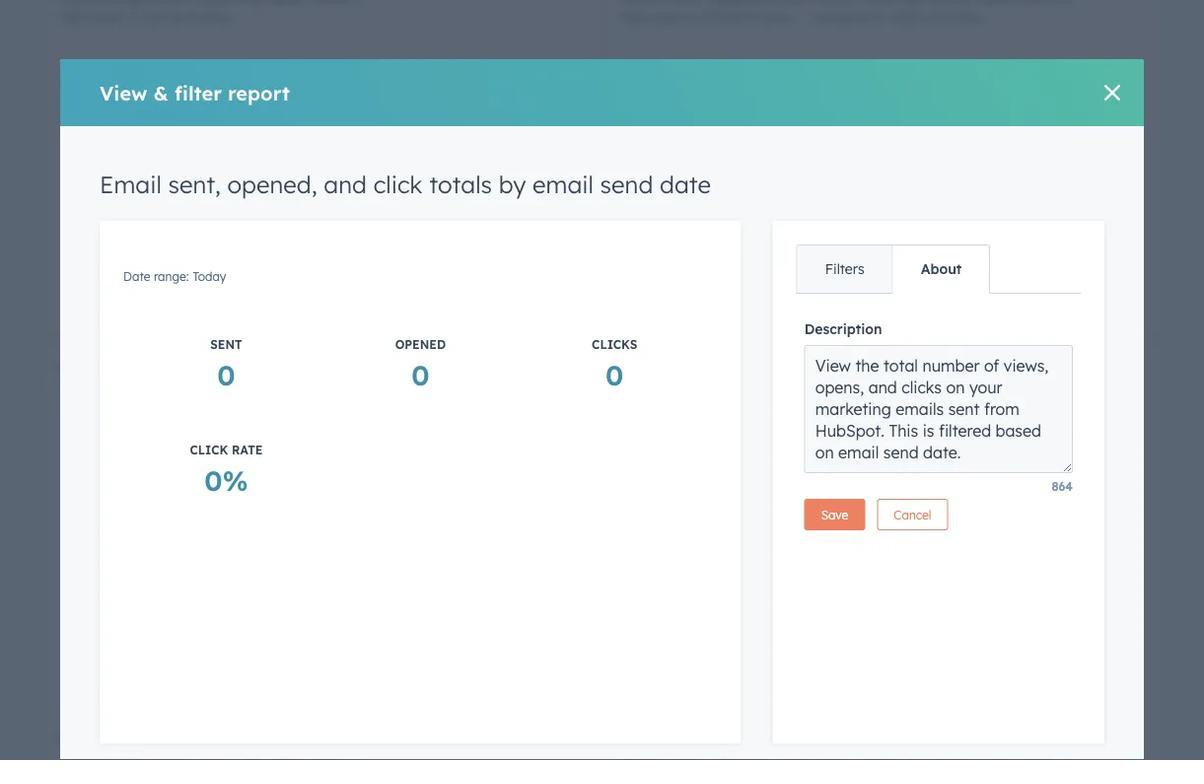 Task type: describe. For each thing, give the bounding box(es) containing it.
in for "new contact conversions from ads" element
[[689, 383, 701, 397]]

close image
[[1104, 85, 1120, 101]]

no
[[740, 609, 759, 626]]

1 vertical spatial opened 0
[[395, 337, 446, 392]]

0 horizontal spatial opened
[[395, 337, 446, 352]]

social clicks by network element
[[607, 716, 1158, 760]]

about link
[[892, 246, 989, 293]]

frame.
[[983, 609, 1025, 626]]

ad
[[763, 609, 780, 626]]

range: for "new contact conversions from ads" element
[[650, 383, 685, 397]]

2 30 from the left
[[749, 10, 762, 25]]

date range: in the last 30 days inside email sent, opened, and click totals by email send date element
[[619, 10, 792, 25]]

last for email sent, opened, and click totals by email send date element
[[725, 10, 745, 25]]

range: for email sent, opened, and click totals by email send date element
[[650, 10, 685, 25]]

clicks for social
[[672, 729, 716, 749]]

social clicks by network
[[619, 729, 810, 749]]

30 inside marketing email totals by open rate element
[[188, 10, 202, 25]]

in for email sent, opened, and click totals by email send date element
[[689, 10, 701, 25]]

0 vertical spatial to
[[357, 166, 370, 183]]

cancel button
[[877, 499, 948, 531]]

filters link
[[797, 246, 892, 293]]

clicks for ad
[[85, 356, 129, 376]]

dialog containing 0
[[60, 59, 1144, 760]]

by for social interactions by network
[[211, 729, 230, 749]]

0% inside click rate 0%
[[204, 463, 248, 498]]

864
[[1052, 479, 1073, 494]]

show
[[864, 609, 897, 626]]

network for social interactions by network
[[235, 729, 300, 749]]

save
[[821, 507, 848, 522]]

totals
[[429, 170, 492, 199]]

in inside marketing email totals by open rate element
[[129, 10, 141, 25]]

date for ad clicks by social network element
[[59, 383, 86, 397]]

Description text field
[[804, 345, 1073, 473]]

the inside marketing email totals by open rate element
[[144, 10, 162, 25]]

clicks
[[592, 337, 637, 352]]

email
[[100, 170, 162, 199]]

last for ad clicks by social network element
[[165, 383, 185, 397]]

previous
[[889, 10, 937, 25]]

social interactions by network button
[[47, 716, 598, 760]]

on
[[418, 166, 435, 183]]

in for ad clicks by social network element
[[129, 383, 141, 397]]

click
[[190, 443, 228, 458]]

ad clicks by social network element
[[47, 343, 598, 706]]

save button
[[804, 499, 865, 531]]

sent 0 inside email sent, opened, and click totals by email send date element
[[738, 78, 770, 133]]

365 for by
[[188, 383, 208, 397]]

ad clicks by social network
[[59, 356, 273, 376]]

networks
[[784, 609, 843, 626]]

click
[[373, 170, 422, 199]]

tab list containing filters
[[797, 245, 990, 294]]

days inside marketing email totals by open rate element
[[205, 10, 232, 25]]

emails
[[311, 166, 353, 183]]

don't
[[211, 166, 244, 183]]

filters
[[825, 260, 865, 278]]

sent inside dialog
[[210, 337, 242, 352]]

view
[[100, 80, 147, 105]]

range: for ad clicks by social network element
[[90, 383, 125, 397]]

last inside marketing email totals by open rate element
[[165, 10, 185, 25]]

social clicks by network button
[[607, 716, 1158, 760]]

social interactions by network
[[59, 729, 300, 749]]

days for email sent, opened, and click totals by email send date element
[[765, 10, 792, 25]]

no ad networks to show for this time frame.
[[740, 609, 1025, 626]]

365 for conversions
[[749, 383, 768, 397]]

date inside marketing email totals by open rate element
[[59, 10, 86, 25]]

date for "new contact conversions from ads" element
[[619, 383, 646, 397]]

today
[[193, 269, 226, 284]]

from
[[822, 356, 860, 376]]

cancel
[[894, 507, 931, 522]]



Task type: vqa. For each thing, say whether or not it's contained in the screenshot.
report to the right
yes



Task type: locate. For each thing, give the bounding box(es) containing it.
network
[[209, 356, 273, 376], [235, 729, 300, 749], [745, 729, 810, 749]]

the for ad clicks by social network element
[[144, 383, 162, 397]]

opened 0
[[986, 78, 1037, 133], [395, 337, 446, 392]]

1 vertical spatial opened
[[395, 337, 446, 352]]

the inside ad clicks by social network element
[[144, 383, 162, 397]]

0 horizontal spatial 0%
[[204, 463, 248, 498]]

you don't have any emails to report on yet.
[[183, 166, 462, 183]]

in
[[129, 10, 141, 25], [689, 10, 701, 25], [129, 383, 141, 397], [689, 383, 701, 397]]

365 down social
[[188, 383, 208, 397]]

range: inside marketing email totals by open rate element
[[90, 10, 125, 25]]

2 365 from the left
[[749, 383, 768, 397]]

date range: in the last 365 days inside ad clicks by social network element
[[59, 383, 238, 397]]

have
[[248, 166, 279, 183]]

days inside "new contact conversions from ads" element
[[772, 383, 798, 397]]

clicks
[[85, 356, 129, 376], [672, 729, 716, 749]]

0 vertical spatial 0% button
[[989, 202, 1033, 240]]

range: inside "new contact conversions from ads" element
[[650, 383, 685, 397]]

range:
[[90, 10, 125, 25], [650, 10, 685, 25], [154, 269, 189, 284], [90, 383, 125, 397], [650, 383, 685, 397]]

frequency: monthly
[[815, 383, 924, 397]]

the
[[144, 10, 162, 25], [704, 10, 722, 25], [144, 383, 162, 397], [704, 383, 722, 397]]

1 vertical spatial clicks
[[672, 729, 716, 749]]

send
[[600, 170, 653, 199]]

0 horizontal spatial to
[[357, 166, 370, 183]]

the inside "new contact conversions from ads" element
[[704, 383, 722, 397]]

1 horizontal spatial to
[[846, 609, 860, 626]]

2 date range: in the last 30 days from the left
[[619, 10, 792, 25]]

0 vertical spatial sent 0
[[738, 78, 770, 133]]

email sent, opened, and click totals by email send date element
[[607, 0, 1158, 333]]

date range: in the last 365 days for conversions
[[619, 383, 798, 397]]

report left on
[[374, 166, 414, 183]]

1 horizontal spatial 0% button
[[989, 202, 1033, 240]]

1 date range: in the last 30 days from the left
[[59, 10, 232, 25]]

2 social from the left
[[619, 729, 667, 749]]

0 vertical spatial opened
[[986, 78, 1037, 93]]

date range: in the last 30 days
[[59, 10, 232, 25], [619, 10, 792, 25]]

network inside button
[[235, 729, 300, 749]]

new contact conversions from ads element
[[607, 343, 1158, 706]]

last inside email sent, opened, and click totals by email send date element
[[725, 10, 745, 25]]

0%
[[989, 204, 1033, 238], [204, 463, 248, 498]]

1 horizontal spatial 0%
[[989, 204, 1033, 238]]

report right filter
[[228, 80, 290, 105]]

1 social from the left
[[59, 729, 107, 749]]

this
[[923, 609, 947, 626]]

365 down new contact conversions from ads
[[749, 383, 768, 397]]

monthly
[[880, 383, 924, 397]]

report
[[228, 80, 290, 105], [374, 166, 414, 183]]

0 horizontal spatial date range: in the last 30 days
[[59, 10, 232, 25]]

0 horizontal spatial 30
[[188, 10, 202, 25]]

opened,
[[227, 170, 317, 199]]

by
[[499, 170, 526, 199], [133, 356, 153, 376], [211, 729, 230, 749], [721, 729, 740, 749]]

range: inside email sent, opened, and click totals by email send date element
[[650, 10, 685, 25]]

1 vertical spatial sent 0
[[210, 337, 242, 392]]

filter
[[175, 80, 222, 105]]

sent
[[738, 78, 770, 93], [210, 337, 242, 352]]

ad
[[59, 356, 80, 376]]

social for social interactions by network
[[59, 729, 107, 749]]

opened 0 inside email sent, opened, and click totals by email send date element
[[986, 78, 1037, 133]]

1 horizontal spatial opened
[[986, 78, 1037, 93]]

network inside button
[[745, 729, 810, 749]]

0 vertical spatial opened 0
[[986, 78, 1037, 133]]

email sent, opened, and click totals by email send date
[[100, 170, 711, 199]]

365 inside ad clicks by social network element
[[188, 383, 208, 397]]

0 horizontal spatial 0% button
[[204, 462, 248, 499]]

1 vertical spatial 0% button
[[204, 462, 248, 499]]

range: inside ad clicks by social network element
[[90, 383, 125, 397]]

365 inside "new contact conversions from ads" element
[[749, 383, 768, 397]]

0 horizontal spatial clicks
[[85, 356, 129, 376]]

1 horizontal spatial 30
[[749, 10, 762, 25]]

days inside ad clicks by social network element
[[212, 383, 238, 397]]

the for email sent, opened, and click totals by email send date element
[[704, 10, 722, 25]]

sent 0
[[738, 78, 770, 133], [210, 337, 242, 392]]

days down conversions
[[772, 383, 798, 397]]

last for "new contact conversions from ads" element
[[725, 383, 745, 397]]

days for ad clicks by social network element
[[212, 383, 238, 397]]

ads
[[864, 356, 893, 376]]

date range: in the last 30 days inside marketing email totals by open rate element
[[59, 10, 232, 25]]

interactions
[[112, 729, 206, 749]]

0 inside clicks 0
[[606, 357, 624, 392]]

and
[[324, 170, 367, 199]]

date
[[660, 170, 711, 199]]

clicks 0
[[592, 337, 637, 392]]

0 horizontal spatial social
[[59, 729, 107, 749]]

the for "new contact conversions from ads" element
[[704, 383, 722, 397]]

view & filter report
[[100, 80, 290, 105]]

about
[[921, 260, 962, 278]]

by for social clicks by network
[[721, 729, 740, 749]]

30 left compared at the right of the page
[[749, 10, 762, 25]]

1 vertical spatial to
[[846, 609, 860, 626]]

0 horizontal spatial sent
[[210, 337, 242, 352]]

days up click
[[212, 383, 238, 397]]

date range: in the last 365 days down ad clicks by social network
[[59, 383, 238, 397]]

frequency:
[[815, 383, 876, 397]]

in inside ad clicks by social network element
[[129, 383, 141, 397]]

30 up view & filter report
[[188, 10, 202, 25]]

30 right "previous"
[[940, 10, 953, 25]]

yet.
[[438, 166, 462, 183]]

days right "previous"
[[957, 10, 983, 25]]

date inside ad clicks by social network element
[[59, 383, 86, 397]]

contact
[[659, 356, 718, 376]]

0
[[745, 98, 763, 133], [1002, 98, 1020, 133], [745, 204, 763, 238], [217, 357, 235, 392], [411, 357, 429, 392], [606, 357, 624, 392]]

social for social clicks by network
[[619, 729, 667, 749]]

social interactions by network element
[[47, 716, 598, 760]]

the inside email sent, opened, and click totals by email send date element
[[704, 10, 722, 25]]

tab list
[[797, 245, 990, 294]]

opened
[[986, 78, 1037, 93], [395, 337, 446, 352]]

network for social clicks by network
[[745, 729, 810, 749]]

0% button
[[989, 202, 1033, 240], [204, 462, 248, 499]]

30
[[188, 10, 202, 25], [749, 10, 762, 25], [940, 10, 953, 25]]

0 vertical spatial sent
[[738, 78, 770, 93]]

compared to: previous 30 days
[[809, 10, 983, 25]]

last inside "new contact conversions from ads" element
[[725, 383, 745, 397]]

to right emails in the top of the page
[[357, 166, 370, 183]]

0% inside email sent, opened, and click totals by email send date element
[[989, 204, 1033, 238]]

1 vertical spatial report
[[374, 166, 414, 183]]

1 vertical spatial 0%
[[204, 463, 248, 498]]

0 horizontal spatial date range: in the last 365 days
[[59, 383, 238, 397]]

marketing email totals by open rate element
[[47, 0, 598, 333]]

2 horizontal spatial 30
[[940, 10, 953, 25]]

1 365 from the left
[[188, 383, 208, 397]]

last inside ad clicks by social network element
[[165, 383, 185, 397]]

in inside email sent, opened, and click totals by email send date element
[[689, 10, 701, 25]]

social inside button
[[59, 729, 107, 749]]

1 horizontal spatial date range: in the last 365 days
[[619, 383, 798, 397]]

&
[[153, 80, 168, 105]]

date range: in the last 365 days down the contact
[[619, 383, 798, 397]]

any
[[283, 166, 307, 183]]

email
[[533, 170, 594, 199]]

social
[[59, 729, 107, 749], [619, 729, 667, 749]]

days left compared at the right of the page
[[765, 10, 792, 25]]

1 horizontal spatial clicks
[[672, 729, 716, 749]]

1 horizontal spatial opened 0
[[986, 78, 1037, 133]]

date for email sent, opened, and click totals by email send date element
[[619, 10, 646, 25]]

rate
[[232, 443, 263, 458]]

sent 0 inside dialog
[[210, 337, 242, 392]]

you
[[183, 166, 207, 183]]

days
[[205, 10, 232, 25], [765, 10, 792, 25], [957, 10, 983, 25], [212, 383, 238, 397], [772, 383, 798, 397]]

click rate 0%
[[190, 443, 263, 498]]

to inside "new contact conversions from ads" element
[[846, 609, 860, 626]]

0 horizontal spatial opened 0
[[395, 337, 446, 392]]

by inside ad clicks by social network element
[[133, 356, 153, 376]]

sent,
[[168, 170, 221, 199]]

social inside button
[[619, 729, 667, 749]]

0 vertical spatial clicks
[[85, 356, 129, 376]]

clicks inside button
[[672, 729, 716, 749]]

1 30 from the left
[[188, 10, 202, 25]]

1 horizontal spatial report
[[374, 166, 414, 183]]

in inside "new contact conversions from ads" element
[[689, 383, 701, 397]]

1 horizontal spatial social
[[619, 729, 667, 749]]

365
[[188, 383, 208, 397], [749, 383, 768, 397]]

date range: in the last 365 days
[[59, 383, 238, 397], [619, 383, 798, 397]]

time
[[950, 609, 979, 626]]

social
[[158, 356, 204, 376]]

0 vertical spatial report
[[228, 80, 290, 105]]

by for ad clicks by social network
[[133, 356, 153, 376]]

days for "new contact conversions from ads" element
[[772, 383, 798, 397]]

description
[[804, 320, 882, 338]]

date inside "new contact conversions from ads" element
[[619, 383, 646, 397]]

3 30 from the left
[[940, 10, 953, 25]]

by inside social interactions by network element
[[211, 729, 230, 749]]

1 horizontal spatial sent
[[738, 78, 770, 93]]

1 date range: in the last 365 days from the left
[[59, 383, 238, 397]]

date range: today
[[123, 269, 226, 284]]

to
[[357, 166, 370, 183], [846, 609, 860, 626]]

new
[[619, 356, 654, 376]]

0 button
[[745, 97, 763, 134], [1002, 97, 1020, 134], [745, 202, 763, 240], [217, 356, 235, 393], [411, 356, 429, 393], [606, 356, 624, 393]]

0 horizontal spatial 365
[[188, 383, 208, 397]]

0 horizontal spatial sent 0
[[210, 337, 242, 392]]

report inside marketing email totals by open rate element
[[374, 166, 414, 183]]

dialog
[[60, 59, 1144, 760]]

compared
[[809, 10, 868, 25]]

0 horizontal spatial report
[[228, 80, 290, 105]]

1 horizontal spatial sent 0
[[738, 78, 770, 133]]

new contact conversions from ads
[[619, 356, 893, 376]]

last
[[165, 10, 185, 25], [725, 10, 745, 25], [165, 383, 185, 397], [725, 383, 745, 397]]

for
[[901, 609, 919, 626]]

date range: in the last 365 days for by
[[59, 383, 238, 397]]

date
[[59, 10, 86, 25], [619, 10, 646, 25], [123, 269, 150, 284], [59, 383, 86, 397], [619, 383, 646, 397]]

conversions
[[723, 356, 817, 376]]

days up filter
[[205, 10, 232, 25]]

to:
[[871, 10, 886, 25]]

1 horizontal spatial date range: in the last 30 days
[[619, 10, 792, 25]]

1 horizontal spatial 365
[[749, 383, 768, 397]]

by inside social clicks by network element
[[721, 729, 740, 749]]

0 vertical spatial 0%
[[989, 204, 1033, 238]]

date range: in the last 365 days inside "new contact conversions from ads" element
[[619, 383, 798, 397]]

1 vertical spatial sent
[[210, 337, 242, 352]]

to left show on the right
[[846, 609, 860, 626]]

2 date range: in the last 365 days from the left
[[619, 383, 798, 397]]



